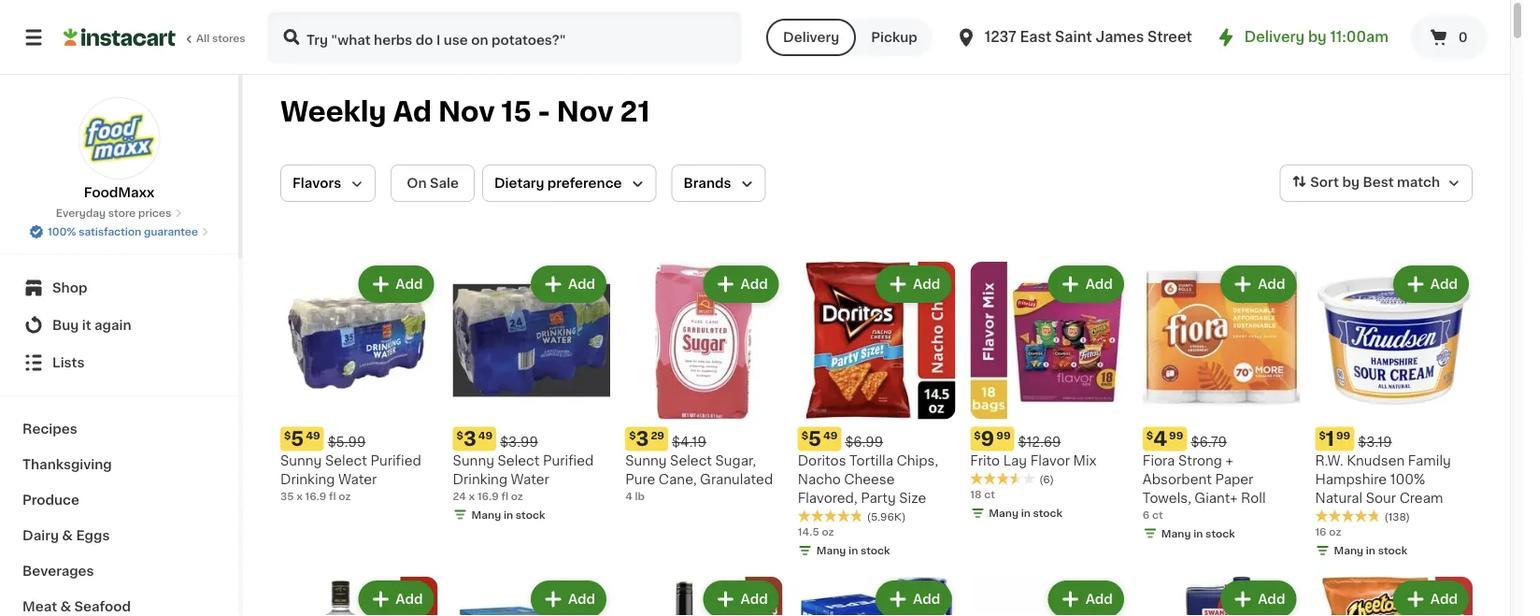 Task type: describe. For each thing, give the bounding box(es) containing it.
best
[[1363, 176, 1394, 189]]

sunny for 5
[[280, 454, 322, 467]]

beverages link
[[11, 553, 227, 589]]

towels,
[[1143, 491, 1192, 504]]

stock for 9
[[1033, 508, 1063, 518]]

east
[[1020, 30, 1052, 44]]

$3.29 original price: $4.19 element
[[626, 427, 783, 451]]

4 inside the sunny select sugar, pure cane, granulated 4 lb
[[626, 491, 633, 501]]

oz inside product group
[[1330, 527, 1342, 537]]

lists
[[52, 356, 85, 369]]

instacart logo image
[[64, 26, 176, 49]]

stores
[[212, 33, 246, 43]]

many in stock for 5
[[817, 546, 890, 556]]

49 for $5.99
[[306, 430, 320, 440]]

in for 1
[[1366, 546, 1376, 556]]

chips,
[[897, 454, 939, 467]]

$3.99
[[500, 435, 538, 448]]

2 nov from the left
[[557, 99, 614, 125]]

cheese
[[844, 473, 895, 486]]

select for 5
[[325, 454, 367, 467]]

100% inside button
[[48, 227, 76, 237]]

many for 1
[[1334, 546, 1364, 556]]

satisfaction
[[79, 227, 141, 237]]

cane,
[[659, 473, 697, 486]]

shop link
[[11, 269, 227, 307]]

james
[[1096, 30, 1144, 44]]

everyday store prices link
[[56, 206, 183, 221]]

r.w. knudsen family hampshire 100% natural sour cream
[[1316, 454, 1452, 504]]

pure
[[626, 473, 656, 486]]

1237
[[985, 30, 1017, 44]]

sour
[[1366, 491, 1397, 504]]

Best match Sort by field
[[1280, 165, 1473, 202]]

-
[[538, 99, 551, 125]]

fiora
[[1143, 454, 1175, 467]]

16.9 for sunny select purified drinking water 24 x 16.9 fl oz
[[478, 491, 499, 501]]

$ 4 99 $6.79 fiora strong + absorbent paper towels, giant+ roll 6 ct
[[1143, 429, 1266, 520]]

tortilla
[[850, 454, 894, 467]]

foodmaxx
[[84, 186, 155, 199]]

16
[[1316, 527, 1327, 537]]

+
[[1226, 454, 1234, 467]]

sunny select purified drinking water 35 x 16.9 fl oz
[[280, 454, 421, 501]]

$ for $4.19
[[629, 430, 636, 440]]

$5.49 original price: $6.99 element
[[798, 427, 956, 451]]

$5.49 original price: $5.99 element
[[280, 427, 438, 451]]

$1.99 original price: $3.19 element
[[1316, 427, 1473, 451]]

sunny for 3
[[626, 454, 667, 467]]

$9.99 original price: $12.69 element
[[971, 427, 1128, 451]]

recipes
[[22, 423, 77, 436]]

meat & seafood link
[[11, 589, 227, 616]]

(5.96k)
[[867, 512, 906, 522]]

sunny select sugar, pure cane, granulated 4 lb
[[626, 454, 773, 501]]

all stores link
[[64, 11, 247, 64]]

49 for $6.99
[[824, 430, 838, 440]]

18
[[971, 489, 982, 500]]

flavored,
[[798, 491, 858, 504]]

$6.99
[[845, 435, 884, 448]]

$12.69
[[1019, 435, 1061, 448]]

sort
[[1311, 176, 1340, 189]]

produce link
[[11, 482, 227, 518]]

in for 9
[[1021, 508, 1031, 518]]

$ inside the $ 4 99 $6.79 fiora strong + absorbent paper towels, giant+ roll 6 ct
[[1147, 430, 1154, 440]]

giant+
[[1195, 491, 1238, 504]]

$ 5 49 for $6.99
[[802, 429, 838, 449]]

$6.79
[[1191, 435, 1227, 448]]

lb
[[635, 491, 645, 501]]

99 for 1
[[1337, 430, 1351, 440]]

drinking for sunny select purified drinking water 35 x 16.9 fl oz
[[280, 473, 335, 486]]

99 for 4
[[1170, 430, 1184, 440]]

4 inside the $ 4 99 $6.79 fiora strong + absorbent paper towels, giant+ roll 6 ct
[[1154, 429, 1168, 449]]

$4.19
[[672, 435, 707, 448]]

family
[[1409, 454, 1452, 467]]

x for sunny select purified drinking water 24 x 16.9 fl oz
[[469, 491, 475, 501]]

sugar,
[[716, 454, 756, 467]]

(6)
[[1040, 474, 1054, 485]]

0 vertical spatial ct
[[985, 489, 995, 500]]

everyday
[[56, 208, 106, 218]]

0 button
[[1412, 15, 1488, 60]]

mix
[[1074, 454, 1097, 467]]

$ 9 99 $12.69 frito lay flavor mix
[[971, 429, 1097, 467]]

49 for $3.99
[[478, 430, 493, 440]]

x for sunny select purified drinking water 35 x 16.9 fl oz
[[297, 491, 303, 501]]

fl for sunny select purified drinking water 35 x 16.9 fl oz
[[329, 491, 336, 501]]

all
[[196, 33, 210, 43]]

$ 3 49
[[457, 429, 493, 449]]

many in stock down the sunny select purified drinking water 24 x 16.9 fl oz
[[472, 510, 545, 520]]

brands
[[684, 177, 732, 190]]

match
[[1397, 176, 1441, 189]]

product group containing 9
[[971, 262, 1128, 524]]

it
[[82, 319, 91, 332]]

oz right 14.5
[[822, 527, 834, 537]]

5 for doritos tortilla chips, nacho cheese flavored, party size
[[809, 429, 822, 449]]

water for sunny select purified drinking water 24 x 16.9 fl oz
[[511, 473, 549, 486]]

1237 east saint james street button
[[955, 11, 1193, 64]]

roll
[[1241, 491, 1266, 504]]

store
[[108, 208, 136, 218]]

35
[[280, 491, 294, 501]]

0
[[1459, 31, 1468, 44]]

dairy
[[22, 529, 59, 542]]

weekly ad nov 15 - nov 21
[[280, 99, 650, 125]]

in down giant+
[[1194, 528, 1204, 539]]

by for sort
[[1343, 176, 1360, 189]]

16.9 for sunny select purified drinking water 35 x 16.9 fl oz
[[305, 491, 327, 501]]

thanksgiving link
[[11, 447, 227, 482]]

many down towels,
[[1162, 528, 1191, 539]]

many down the sunny select purified drinking water 24 x 16.9 fl oz
[[472, 510, 501, 520]]

buy it again
[[52, 319, 131, 332]]

100% satisfaction guarantee
[[48, 227, 198, 237]]

21
[[620, 99, 650, 125]]

dairy & eggs link
[[11, 518, 227, 553]]

11:00am
[[1331, 30, 1389, 44]]



Task type: locate. For each thing, give the bounding box(es) containing it.
fl right 24
[[501, 491, 509, 501]]

$ for $3.19
[[1319, 430, 1326, 440]]

5
[[291, 429, 304, 449], [809, 429, 822, 449]]

14.5
[[798, 527, 820, 537]]

0 horizontal spatial drinking
[[280, 473, 335, 486]]

many down 14.5 oz in the right of the page
[[817, 546, 846, 556]]

flavor
[[1031, 454, 1070, 467]]

& left eggs
[[62, 529, 73, 542]]

99 right 1
[[1337, 430, 1351, 440]]

0 horizontal spatial 3
[[464, 429, 477, 449]]

2 99 from the left
[[1170, 430, 1184, 440]]

1 horizontal spatial nov
[[557, 99, 614, 125]]

3 for sunny select purified drinking water
[[464, 429, 477, 449]]

$ left $3.99
[[457, 430, 464, 440]]

$5.99
[[328, 435, 366, 448]]

many for 9
[[989, 508, 1019, 518]]

oz inside the sunny select purified drinking water 24 x 16.9 fl oz
[[511, 491, 523, 501]]

in down lay
[[1021, 508, 1031, 518]]

1 purified from the left
[[371, 454, 421, 467]]

water inside the sunny select purified drinking water 24 x 16.9 fl oz
[[511, 473, 549, 486]]

stock down giant+
[[1206, 528, 1236, 539]]

100% up cream
[[1391, 473, 1426, 486]]

99 inside $ 9 99 $12.69 frito lay flavor mix
[[997, 430, 1011, 440]]

0 horizontal spatial water
[[338, 473, 377, 486]]

2 purified from the left
[[543, 454, 594, 467]]

sunny inside sunny select purified drinking water 35 x 16.9 fl oz
[[280, 454, 322, 467]]

lay
[[1004, 454, 1027, 467]]

fl inside the sunny select purified drinking water 24 x 16.9 fl oz
[[501, 491, 509, 501]]

4 $ from the left
[[802, 430, 809, 440]]

dairy & eggs
[[22, 529, 110, 542]]

1 horizontal spatial sunny
[[453, 454, 494, 467]]

& for meat
[[60, 600, 71, 613]]

sunny select purified drinking water 24 x 16.9 fl oz
[[453, 454, 594, 501]]

0 horizontal spatial 4
[[626, 491, 633, 501]]

nov left 15
[[438, 99, 495, 125]]

frito
[[971, 454, 1000, 467]]

on sale
[[407, 177, 459, 190]]

street
[[1148, 30, 1193, 44]]

49 left $5.99
[[306, 430, 320, 440]]

2 3 from the left
[[636, 429, 649, 449]]

14.5 oz
[[798, 527, 834, 537]]

by inside field
[[1343, 176, 1360, 189]]

1 horizontal spatial 5
[[809, 429, 822, 449]]

1 horizontal spatial delivery
[[1245, 30, 1305, 44]]

water for sunny select purified drinking water 35 x 16.9 fl oz
[[338, 473, 377, 486]]

service type group
[[767, 19, 933, 56]]

drinking inside sunny select purified drinking water 35 x 16.9 fl oz
[[280, 473, 335, 486]]

Search field
[[269, 13, 740, 62]]

pickup button
[[857, 19, 933, 56]]

purified down '$3.49 original price: $3.99' element
[[543, 454, 594, 467]]

1 horizontal spatial 99
[[1170, 430, 1184, 440]]

dietary preference
[[494, 177, 622, 190]]

water down $3.99
[[511, 473, 549, 486]]

& for dairy
[[62, 529, 73, 542]]

by left 11:00am
[[1309, 30, 1327, 44]]

stock down the sunny select purified drinking water 24 x 16.9 fl oz
[[516, 510, 545, 520]]

ct right 18
[[985, 489, 995, 500]]

$ left $5.99
[[284, 430, 291, 440]]

beverages
[[22, 565, 94, 578]]

sunny inside the sunny select sugar, pure cane, granulated 4 lb
[[626, 454, 667, 467]]

$ for $6.99
[[802, 430, 809, 440]]

select for 3
[[670, 454, 712, 467]]

sunny down $ 3 49
[[453, 454, 494, 467]]

1 horizontal spatial 49
[[478, 430, 493, 440]]

2 $ 5 49 from the left
[[802, 429, 838, 449]]

1 horizontal spatial x
[[469, 491, 475, 501]]

24
[[453, 491, 466, 501]]

3 $ from the left
[[629, 430, 636, 440]]

$ up frito
[[974, 430, 981, 440]]

purified for sunny select purified drinking water 35 x 16.9 fl oz
[[371, 454, 421, 467]]

select
[[325, 454, 367, 467], [498, 454, 540, 467], [670, 454, 712, 467]]

buy it again link
[[11, 307, 227, 344]]

16.9 inside sunny select purified drinking water 35 x 16.9 fl oz
[[305, 491, 327, 501]]

1 horizontal spatial 100%
[[1391, 473, 1426, 486]]

delivery for delivery
[[783, 31, 840, 44]]

4 left the lb
[[626, 491, 633, 501]]

ct
[[985, 489, 995, 500], [1153, 510, 1163, 520]]

3 sunny from the left
[[626, 454, 667, 467]]

stock for 5
[[861, 546, 890, 556]]

&
[[62, 529, 73, 542], [60, 600, 71, 613]]

0 horizontal spatial $ 5 49
[[284, 429, 320, 449]]

9
[[981, 429, 995, 449]]

1237 east saint james street
[[985, 30, 1193, 44]]

delivery for delivery by 11:00am
[[1245, 30, 1305, 44]]

fl for sunny select purified drinking water 24 x 16.9 fl oz
[[501, 491, 509, 501]]

sunny up pure
[[626, 454, 667, 467]]

all stores
[[196, 33, 246, 43]]

3
[[464, 429, 477, 449], [636, 429, 649, 449]]

1 water from the left
[[338, 473, 377, 486]]

water inside sunny select purified drinking water 35 x 16.9 fl oz
[[338, 473, 377, 486]]

sale
[[430, 177, 459, 190]]

0 horizontal spatial 49
[[306, 430, 320, 440]]

1 horizontal spatial select
[[498, 454, 540, 467]]

1 horizontal spatial ct
[[1153, 510, 1163, 520]]

select inside sunny select purified drinking water 35 x 16.9 fl oz
[[325, 454, 367, 467]]

1 vertical spatial ct
[[1153, 510, 1163, 520]]

ct inside the $ 4 99 $6.79 fiora strong + absorbent paper towels, giant+ roll 6 ct
[[1153, 510, 1163, 520]]

$ 5 49 inside the $5.49 original price: $6.99 element
[[802, 429, 838, 449]]

16.9 inside the sunny select purified drinking water 24 x 16.9 fl oz
[[478, 491, 499, 501]]

size
[[899, 491, 927, 504]]

2 49 from the left
[[478, 430, 493, 440]]

$ 3 29
[[629, 429, 665, 449]]

16.9
[[305, 491, 327, 501], [478, 491, 499, 501]]

in
[[1021, 508, 1031, 518], [504, 510, 513, 520], [1194, 528, 1204, 539], [849, 546, 858, 556], [1366, 546, 1376, 556]]

many in stock down (138)
[[1334, 546, 1408, 556]]

0 horizontal spatial nov
[[438, 99, 495, 125]]

purified inside sunny select purified drinking water 35 x 16.9 fl oz
[[371, 454, 421, 467]]

1 x from the left
[[297, 491, 303, 501]]

1 horizontal spatial drinking
[[453, 473, 508, 486]]

$ left 29
[[629, 430, 636, 440]]

$ 5 49 up doritos
[[802, 429, 838, 449]]

3 left 29
[[636, 429, 649, 449]]

0 horizontal spatial 5
[[291, 429, 304, 449]]

purified inside the sunny select purified drinking water 24 x 16.9 fl oz
[[543, 454, 594, 467]]

2 sunny from the left
[[453, 454, 494, 467]]

0 vertical spatial &
[[62, 529, 73, 542]]

in down the sunny select purified drinking water 24 x 16.9 fl oz
[[504, 510, 513, 520]]

7 $ from the left
[[1319, 430, 1326, 440]]

1 99 from the left
[[997, 430, 1011, 440]]

★★★★★
[[971, 472, 1036, 485], [971, 472, 1036, 485], [798, 509, 863, 522], [798, 509, 863, 522], [1316, 509, 1381, 522], [1316, 509, 1381, 522]]

$ inside $ 1 99
[[1319, 430, 1326, 440]]

2 x from the left
[[469, 491, 475, 501]]

$ 1 99
[[1319, 429, 1351, 449]]

1 horizontal spatial fl
[[501, 491, 509, 501]]

product group containing 1
[[1316, 262, 1473, 562]]

many in stock down (6)
[[989, 508, 1063, 518]]

knudsen
[[1347, 454, 1405, 467]]

(138)
[[1385, 512, 1411, 522]]

0 horizontal spatial ct
[[985, 489, 995, 500]]

2 fl from the left
[[501, 491, 509, 501]]

recipes link
[[11, 411, 227, 447]]

drinking up 35
[[280, 473, 335, 486]]

None search field
[[267, 11, 742, 64]]

2 drinking from the left
[[453, 473, 508, 486]]

water down $5.99
[[338, 473, 377, 486]]

6
[[1143, 510, 1150, 520]]

3 select from the left
[[670, 454, 712, 467]]

guarantee
[[144, 227, 198, 237]]

$4.99 original price: $6.79 element
[[1143, 427, 1301, 451]]

buy
[[52, 319, 79, 332]]

0 horizontal spatial 16.9
[[305, 491, 327, 501]]

2 16.9 from the left
[[478, 491, 499, 501]]

1 16.9 from the left
[[305, 491, 327, 501]]

dietary preference button
[[482, 165, 657, 202]]

sunny inside the sunny select purified drinking water 24 x 16.9 fl oz
[[453, 454, 494, 467]]

2 $ from the left
[[457, 430, 464, 440]]

purified
[[371, 454, 421, 467], [543, 454, 594, 467]]

$ up the fiora
[[1147, 430, 1154, 440]]

0 horizontal spatial x
[[297, 491, 303, 501]]

many in stock for 9
[[989, 508, 1063, 518]]

many in stock down giant+
[[1162, 528, 1236, 539]]

delivery inside button
[[783, 31, 840, 44]]

5 left $5.99
[[291, 429, 304, 449]]

oz right 16
[[1330, 527, 1342, 537]]

2 horizontal spatial select
[[670, 454, 712, 467]]

1 $ 5 49 from the left
[[284, 429, 320, 449]]

0 horizontal spatial 99
[[997, 430, 1011, 440]]

water
[[338, 473, 377, 486], [511, 473, 549, 486]]

4
[[1154, 429, 1168, 449], [626, 491, 633, 501]]

r.w.
[[1316, 454, 1344, 467]]

1 nov from the left
[[438, 99, 495, 125]]

1 vertical spatial 4
[[626, 491, 633, 501]]

1 sunny from the left
[[280, 454, 322, 467]]

saint
[[1055, 30, 1093, 44]]

100% inside r.w. knudsen family hampshire 100% natural sour cream
[[1391, 473, 1426, 486]]

3 for sunny select sugar, pure cane, granulated
[[636, 429, 649, 449]]

shop
[[52, 281, 87, 294]]

x inside the sunny select purified drinking water 24 x 16.9 fl oz
[[469, 491, 475, 501]]

49 inside $ 3 49
[[478, 430, 493, 440]]

1 select from the left
[[325, 454, 367, 467]]

1 fl from the left
[[329, 491, 336, 501]]

select inside the sunny select sugar, pure cane, granulated 4 lb
[[670, 454, 712, 467]]

in down sour
[[1366, 546, 1376, 556]]

doritos
[[798, 454, 846, 467]]

in down flavored,
[[849, 546, 858, 556]]

49 left $3.99
[[478, 430, 493, 440]]

3 49 from the left
[[824, 430, 838, 440]]

1 vertical spatial 100%
[[1391, 473, 1426, 486]]

15
[[502, 99, 532, 125]]

by right sort
[[1343, 176, 1360, 189]]

2 select from the left
[[498, 454, 540, 467]]

1 horizontal spatial 3
[[636, 429, 649, 449]]

sunny
[[280, 454, 322, 467], [453, 454, 494, 467], [626, 454, 667, 467]]

$ inside $ 3 49
[[457, 430, 464, 440]]

seafood
[[74, 600, 131, 613]]

4 up the fiora
[[1154, 429, 1168, 449]]

ad
[[393, 99, 432, 125]]

16.9 right 35
[[305, 491, 327, 501]]

5 up doritos
[[809, 429, 822, 449]]

$ for $5.99
[[284, 430, 291, 440]]

many in stock down 14.5 oz in the right of the page
[[817, 546, 890, 556]]

$ 5 49 left $5.99
[[284, 429, 320, 449]]

0 horizontal spatial delivery
[[783, 31, 840, 44]]

produce
[[22, 494, 79, 507]]

select down $3.99
[[498, 454, 540, 467]]

1
[[1326, 429, 1335, 449]]

99 right 9
[[997, 430, 1011, 440]]

1 3 from the left
[[464, 429, 477, 449]]

sunny up 35
[[280, 454, 322, 467]]

1 drinking from the left
[[280, 473, 335, 486]]

purified down $5.49 original price: $5.99 element
[[371, 454, 421, 467]]

2 horizontal spatial sunny
[[626, 454, 667, 467]]

99 inside $ 1 99
[[1337, 430, 1351, 440]]

add button
[[360, 267, 432, 301], [533, 267, 605, 301], [705, 267, 777, 301], [878, 267, 950, 301], [1050, 267, 1123, 301], [1223, 267, 1295, 301], [1395, 267, 1468, 301], [360, 582, 432, 616], [533, 582, 605, 616], [705, 582, 777, 616], [878, 582, 950, 616], [1050, 582, 1123, 616], [1223, 582, 1295, 616], [1395, 582, 1468, 616]]

1 vertical spatial by
[[1343, 176, 1360, 189]]

99 up the fiora
[[1170, 430, 1184, 440]]

$ inside $ 9 99 $12.69 frito lay flavor mix
[[974, 430, 981, 440]]

delivery by 11:00am
[[1245, 30, 1389, 44]]

1 horizontal spatial purified
[[543, 454, 594, 467]]

pickup
[[871, 31, 918, 44]]

2 horizontal spatial 99
[[1337, 430, 1351, 440]]

x
[[297, 491, 303, 501], [469, 491, 475, 501]]

$ 5 49 inside $5.49 original price: $5.99 element
[[284, 429, 320, 449]]

6 $ from the left
[[1147, 430, 1154, 440]]

many down 16 oz
[[1334, 546, 1364, 556]]

best match
[[1363, 176, 1441, 189]]

hampshire
[[1316, 473, 1387, 486]]

sort by
[[1311, 176, 1360, 189]]

oz inside sunny select purified drinking water 35 x 16.9 fl oz
[[339, 491, 351, 501]]

5 $ from the left
[[974, 430, 981, 440]]

oz down $3.99
[[511, 491, 523, 501]]

0 vertical spatial 4
[[1154, 429, 1168, 449]]

2 water from the left
[[511, 473, 549, 486]]

0 horizontal spatial fl
[[329, 491, 336, 501]]

3 left $3.99
[[464, 429, 477, 449]]

3 99 from the left
[[1337, 430, 1351, 440]]

dietary
[[494, 177, 544, 190]]

$3.19
[[1359, 435, 1393, 448]]

many in stock for 1
[[1334, 546, 1408, 556]]

on sale button
[[391, 165, 475, 202]]

stock down (138)
[[1379, 546, 1408, 556]]

1 horizontal spatial $ 5 49
[[802, 429, 838, 449]]

natural
[[1316, 491, 1363, 504]]

2 horizontal spatial 49
[[824, 430, 838, 440]]

16 oz
[[1316, 527, 1342, 537]]

drinking for sunny select purified drinking water 24 x 16.9 fl oz
[[453, 473, 508, 486]]

delivery left 11:00am
[[1245, 30, 1305, 44]]

2 5 from the left
[[809, 429, 822, 449]]

select down $5.99
[[325, 454, 367, 467]]

$ up doritos
[[802, 430, 809, 440]]

purified for sunny select purified drinking water 24 x 16.9 fl oz
[[543, 454, 594, 467]]

1 vertical spatial &
[[60, 600, 71, 613]]

many down 18 ct
[[989, 508, 1019, 518]]

everyday store prices
[[56, 208, 171, 218]]

0 horizontal spatial by
[[1309, 30, 1327, 44]]

16.9 right 24
[[478, 491, 499, 501]]

oz down $5.99
[[339, 491, 351, 501]]

5 for sunny select purified drinking water
[[291, 429, 304, 449]]

drinking
[[280, 473, 335, 486], [453, 473, 508, 486]]

again
[[94, 319, 131, 332]]

$ up r.w.
[[1319, 430, 1326, 440]]

fl inside sunny select purified drinking water 35 x 16.9 fl oz
[[329, 491, 336, 501]]

0 horizontal spatial sunny
[[280, 454, 322, 467]]

product group containing 4
[[1143, 262, 1301, 545]]

1 horizontal spatial by
[[1343, 176, 1360, 189]]

many for 5
[[817, 546, 846, 556]]

100% down everyday
[[48, 227, 76, 237]]

select inside the sunny select purified drinking water 24 x 16.9 fl oz
[[498, 454, 540, 467]]

49 up doritos
[[824, 430, 838, 440]]

product group
[[280, 262, 438, 503], [453, 262, 611, 526], [626, 262, 783, 503], [798, 262, 956, 562], [971, 262, 1128, 524], [1143, 262, 1301, 545], [1316, 262, 1473, 562], [280, 577, 438, 616], [453, 577, 611, 616], [626, 577, 783, 616], [798, 577, 956, 616], [971, 577, 1128, 616], [1143, 577, 1301, 616], [1316, 577, 1473, 616]]

& right meat
[[60, 600, 71, 613]]

1 5 from the left
[[291, 429, 304, 449]]

nov right -
[[557, 99, 614, 125]]

delivery by 11:00am link
[[1215, 26, 1389, 49]]

select down the '$4.19' at the left bottom of the page
[[670, 454, 712, 467]]

99 inside the $ 4 99 $6.79 fiora strong + absorbent paper towels, giant+ roll 6 ct
[[1170, 430, 1184, 440]]

fl right 35
[[329, 491, 336, 501]]

by
[[1309, 30, 1327, 44], [1343, 176, 1360, 189]]

0 vertical spatial 100%
[[48, 227, 76, 237]]

100%
[[48, 227, 76, 237], [1391, 473, 1426, 486]]

$ inside "$ 3 29"
[[629, 430, 636, 440]]

0 horizontal spatial select
[[325, 454, 367, 467]]

eggs
[[76, 529, 110, 542]]

$
[[284, 430, 291, 440], [457, 430, 464, 440], [629, 430, 636, 440], [802, 430, 809, 440], [974, 430, 981, 440], [1147, 430, 1154, 440], [1319, 430, 1326, 440]]

99 for 9
[[997, 430, 1011, 440]]

x right 24
[[469, 491, 475, 501]]

3 inside "element"
[[636, 429, 649, 449]]

thanksgiving
[[22, 458, 112, 471]]

stock down (5.96k)
[[861, 546, 890, 556]]

$3.49 original price: $3.99 element
[[453, 427, 611, 451]]

flavors
[[293, 177, 341, 190]]

x inside sunny select purified drinking water 35 x 16.9 fl oz
[[297, 491, 303, 501]]

in for 5
[[849, 546, 858, 556]]

ct right 6
[[1153, 510, 1163, 520]]

$ for $3.99
[[457, 430, 464, 440]]

29
[[651, 430, 665, 440]]

paper
[[1216, 473, 1254, 486]]

0 horizontal spatial 100%
[[48, 227, 76, 237]]

meat & seafood
[[22, 600, 131, 613]]

1 49 from the left
[[306, 430, 320, 440]]

foodmaxx logo image
[[78, 97, 160, 179]]

1 horizontal spatial water
[[511, 473, 549, 486]]

$ 5 49 for $5.99
[[284, 429, 320, 449]]

flavors button
[[280, 165, 376, 202]]

drinking up 24
[[453, 473, 508, 486]]

0 horizontal spatial purified
[[371, 454, 421, 467]]

by for delivery
[[1309, 30, 1327, 44]]

stock for 1
[[1379, 546, 1408, 556]]

x right 35
[[297, 491, 303, 501]]

stock down (6)
[[1033, 508, 1063, 518]]

1 horizontal spatial 16.9
[[478, 491, 499, 501]]

drinking inside the sunny select purified drinking water 24 x 16.9 fl oz
[[453, 473, 508, 486]]

1 horizontal spatial 4
[[1154, 429, 1168, 449]]

0 vertical spatial by
[[1309, 30, 1327, 44]]

1 $ from the left
[[284, 430, 291, 440]]

delivery left "pickup" at top right
[[783, 31, 840, 44]]



Task type: vqa. For each thing, say whether or not it's contained in the screenshot.
and/or
no



